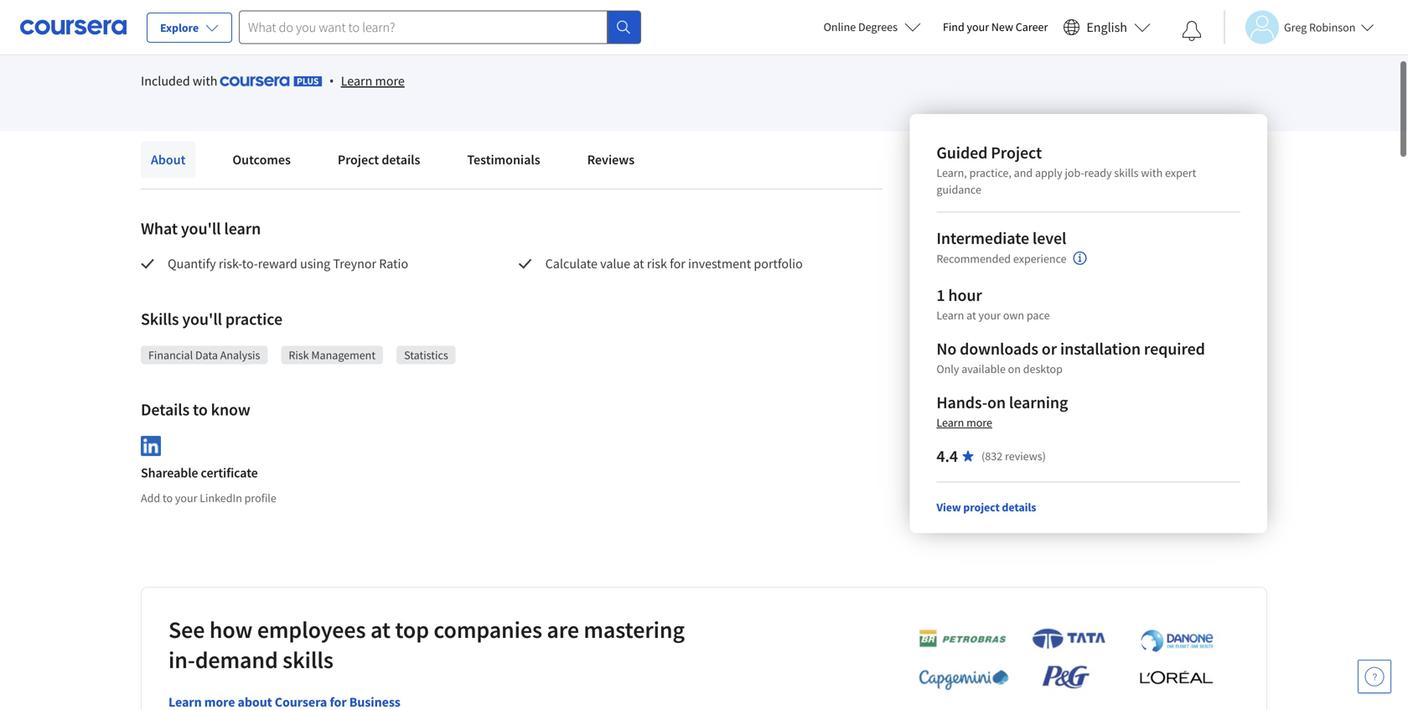 Task type: vqa. For each thing, say whether or not it's contained in the screenshot.
Online Degrees dropdown button
yes



Task type: describe. For each thing, give the bounding box(es) containing it.
reviews link
[[577, 141, 645, 178]]

online degrees button
[[811, 8, 935, 45]]

see
[[169, 615, 205, 645]]

1
[[937, 285, 945, 306]]

what
[[141, 218, 178, 239]]

included with
[[141, 72, 220, 89]]

linkedin
[[200, 491, 242, 506]]

greg robinson
[[1285, 20, 1356, 35]]

downloads
[[960, 339, 1039, 359]]

certificate
[[201, 465, 258, 481]]

learn more link for on
[[937, 415, 993, 430]]

find your new career
[[943, 19, 1048, 34]]

using
[[300, 255, 331, 272]]

portfolio
[[754, 255, 803, 272]]

how
[[210, 615, 253, 645]]

learn inside • learn more
[[341, 73, 373, 89]]

risk
[[647, 255, 667, 272]]

0 horizontal spatial details
[[382, 151, 420, 168]]

expert
[[1166, 165, 1197, 180]]

shareable
[[141, 465, 198, 481]]

learn inside "1 hour learn at your own pace"
[[937, 308, 965, 323]]

intermediate level
[[937, 228, 1067, 249]]

or
[[1042, 339, 1057, 359]]

your inside "1 hour learn at your own pace"
[[979, 308, 1001, 323]]

54,944 already enrolled
[[141, 12, 274, 29]]

data
[[195, 348, 218, 363]]

skills inside guided project learn, practice, and apply job-ready skills with expert guidance
[[1115, 165, 1139, 180]]

what you'll learn
[[141, 218, 261, 239]]

profile
[[245, 491, 277, 506]]

you'll for what
[[181, 218, 221, 239]]

recommended
[[937, 251, 1011, 266]]

project inside project details link
[[338, 151, 379, 168]]

online
[[824, 19, 856, 34]]

practice
[[225, 309, 283, 330]]

skills
[[141, 309, 179, 330]]

management
[[311, 348, 376, 363]]

analysis
[[220, 348, 260, 363]]

on inside no downloads or installation required only available on desktop
[[1008, 362, 1021, 377]]

skills you'll practice
[[141, 309, 283, 330]]

4.4
[[937, 446, 958, 467]]

reward
[[258, 255, 298, 272]]

see how employees at top companies are mastering in-demand skills
[[169, 615, 685, 675]]

available
[[962, 362, 1006, 377]]

1 hour learn at your own pace
[[937, 285, 1050, 323]]

reviews
[[587, 151, 635, 168]]

coursera image
[[20, 14, 127, 40]]

54,944
[[141, 12, 180, 29]]

desktop
[[1024, 362, 1063, 377]]

at for 1 hour learn at your own pace
[[967, 308, 977, 323]]

reviews)
[[1005, 449, 1046, 464]]

0 vertical spatial with
[[193, 72, 218, 89]]

0 vertical spatial your
[[967, 19, 990, 34]]

greg robinson button
[[1224, 10, 1375, 44]]

view
[[937, 500, 961, 515]]

project
[[964, 500, 1000, 515]]

help center image
[[1365, 667, 1385, 687]]

guided
[[937, 142, 988, 163]]

employees
[[257, 615, 366, 645]]

ratio
[[379, 255, 408, 272]]

new
[[992, 19, 1014, 34]]

more inside • learn more
[[375, 73, 405, 89]]

you'll for skills
[[182, 309, 222, 330]]

at for see how employees at top companies are mastering in-demand skills
[[371, 615, 391, 645]]

job-
[[1065, 165, 1085, 180]]

robinson
[[1310, 20, 1356, 35]]

outcomes link
[[223, 141, 301, 178]]

english button
[[1057, 0, 1158, 55]]

required
[[1144, 339, 1206, 359]]

investment
[[688, 255, 751, 272]]

for
[[670, 255, 686, 272]]

no downloads or installation required only available on desktop
[[937, 339, 1206, 377]]

to for know
[[193, 399, 208, 420]]

financial data analysis
[[148, 348, 260, 363]]

What do you want to learn? text field
[[239, 10, 608, 44]]

treynor
[[333, 255, 377, 272]]

1 horizontal spatial details
[[1002, 500, 1037, 515]]

hands-
[[937, 392, 988, 413]]

project details link
[[328, 141, 431, 178]]

value
[[601, 255, 631, 272]]



Task type: locate. For each thing, give the bounding box(es) containing it.
degrees
[[859, 19, 898, 34]]

1 vertical spatial more
[[967, 415, 993, 430]]

hands-on learning learn more
[[937, 392, 1068, 430]]

risk-
[[219, 255, 242, 272]]

financial
[[148, 348, 193, 363]]

details
[[382, 151, 420, 168], [1002, 500, 1037, 515]]

quantify
[[168, 255, 216, 272]]

1 horizontal spatial project
[[991, 142, 1042, 163]]

top
[[395, 615, 429, 645]]

testimonials link
[[457, 141, 551, 178]]

at left top
[[371, 615, 391, 645]]

2 vertical spatial at
[[371, 615, 391, 645]]

about link
[[141, 141, 196, 178]]

(832 reviews)
[[982, 449, 1046, 464]]

know
[[211, 399, 250, 420]]

demand
[[195, 645, 278, 675]]

with
[[193, 72, 218, 89], [1142, 165, 1163, 180]]

coursera plus image
[[220, 76, 323, 86]]

quantify risk-to-reward using treynor ratio
[[168, 255, 408, 272]]

0 horizontal spatial project
[[338, 151, 379, 168]]

1 horizontal spatial to
[[193, 399, 208, 420]]

mastering
[[584, 615, 685, 645]]

coursera enterprise logos image
[[894, 627, 1229, 700]]

0 vertical spatial at
[[633, 255, 644, 272]]

0 horizontal spatial more
[[375, 73, 405, 89]]

explore button
[[147, 13, 232, 43]]

0 horizontal spatial skills
[[283, 645, 334, 675]]

0 horizontal spatial at
[[371, 615, 391, 645]]

information about difficulty level pre-requisites. image
[[1074, 252, 1087, 265]]

2 vertical spatial your
[[175, 491, 197, 506]]

included
[[141, 72, 190, 89]]

about
[[151, 151, 186, 168]]

level
[[1033, 228, 1067, 249]]

(832
[[982, 449, 1003, 464]]

1 horizontal spatial on
[[1008, 362, 1021, 377]]

1 vertical spatial learn
[[937, 308, 965, 323]]

1 vertical spatial at
[[967, 308, 977, 323]]

your right find
[[967, 19, 990, 34]]

ready
[[1085, 165, 1112, 180]]

1 horizontal spatial with
[[1142, 165, 1163, 180]]

to left know
[[193, 399, 208, 420]]

on down available at the bottom right
[[988, 392, 1006, 413]]

no
[[937, 339, 957, 359]]

details
[[141, 399, 190, 420]]

shareable certificate
[[141, 465, 258, 481]]

learn
[[341, 73, 373, 89], [937, 308, 965, 323], [937, 415, 965, 430]]

0 vertical spatial learn more link
[[341, 70, 405, 91]]

1 vertical spatial your
[[979, 308, 1001, 323]]

• learn more
[[329, 71, 405, 90]]

more
[[375, 73, 405, 89], [967, 415, 993, 430]]

more right '•'
[[375, 73, 405, 89]]

learn more link
[[341, 70, 405, 91], [937, 415, 993, 430]]

learn,
[[937, 165, 967, 180]]

skills down employees
[[283, 645, 334, 675]]

0 horizontal spatial on
[[988, 392, 1006, 413]]

1 vertical spatial learn more link
[[937, 415, 993, 430]]

greg
[[1285, 20, 1307, 35]]

pace
[[1027, 308, 1050, 323]]

more down "hands-"
[[967, 415, 993, 430]]

own
[[1004, 308, 1025, 323]]

learn right '•'
[[341, 73, 373, 89]]

project down • learn more on the left top
[[338, 151, 379, 168]]

0 horizontal spatial to
[[163, 491, 173, 506]]

calculate value at risk for investment portfolio
[[546, 255, 803, 272]]

view project details
[[937, 500, 1037, 515]]

project details
[[338, 151, 420, 168]]

statistics
[[404, 348, 448, 363]]

0 vertical spatial on
[[1008, 362, 1021, 377]]

online degrees
[[824, 19, 898, 34]]

0 horizontal spatial learn more link
[[341, 70, 405, 91]]

1 vertical spatial to
[[163, 491, 173, 506]]

companies
[[434, 615, 542, 645]]

to
[[193, 399, 208, 420], [163, 491, 173, 506]]

experience
[[1014, 251, 1067, 266]]

apply
[[1036, 165, 1063, 180]]

•
[[329, 71, 334, 90]]

show notifications image
[[1182, 21, 1202, 41]]

learn more link right '•'
[[341, 70, 405, 91]]

risk management
[[289, 348, 376, 363]]

0 vertical spatial skills
[[1115, 165, 1139, 180]]

with inside guided project learn, practice, and apply job-ready skills with expert guidance
[[1142, 165, 1163, 180]]

with right included at left
[[193, 72, 218, 89]]

0 vertical spatial learn
[[341, 73, 373, 89]]

only
[[937, 362, 960, 377]]

learn down "hands-"
[[937, 415, 965, 430]]

find
[[943, 19, 965, 34]]

installation
[[1061, 339, 1141, 359]]

learn
[[224, 218, 261, 239]]

None search field
[[239, 10, 641, 44]]

0 vertical spatial more
[[375, 73, 405, 89]]

on
[[1008, 362, 1021, 377], [988, 392, 1006, 413]]

1 horizontal spatial skills
[[1115, 165, 1139, 180]]

in-
[[169, 645, 195, 675]]

are
[[547, 615, 579, 645]]

at inside "1 hour learn at your own pace"
[[967, 308, 977, 323]]

0 vertical spatial details
[[382, 151, 420, 168]]

you'll up financial data analysis
[[182, 309, 222, 330]]

your down shareable certificate
[[175, 491, 197, 506]]

1 vertical spatial details
[[1002, 500, 1037, 515]]

skills inside the see how employees at top companies are mastering in-demand skills
[[283, 645, 334, 675]]

intermediate
[[937, 228, 1030, 249]]

to right the add at the bottom left
[[163, 491, 173, 506]]

0 horizontal spatial with
[[193, 72, 218, 89]]

learn inside 'hands-on learning learn more'
[[937, 415, 965, 430]]

1 vertical spatial skills
[[283, 645, 334, 675]]

guided project learn, practice, and apply job-ready skills with expert guidance
[[937, 142, 1197, 197]]

learn more link for learn
[[341, 70, 405, 91]]

add
[[141, 491, 160, 506]]

more inside 'hands-on learning learn more'
[[967, 415, 993, 430]]

at
[[633, 255, 644, 272], [967, 308, 977, 323], [371, 615, 391, 645]]

add to your linkedin profile
[[141, 491, 277, 506]]

you'll
[[181, 218, 221, 239], [182, 309, 222, 330]]

english
[[1087, 19, 1128, 36]]

career
[[1016, 19, 1048, 34]]

guidance
[[937, 182, 982, 197]]

learn more link down "hands-"
[[937, 415, 993, 430]]

1 vertical spatial you'll
[[182, 309, 222, 330]]

recommended experience
[[937, 251, 1067, 266]]

2 horizontal spatial at
[[967, 308, 977, 323]]

testimonials
[[467, 151, 540, 168]]

your left 'own'
[[979, 308, 1001, 323]]

at inside the see how employees at top companies are mastering in-demand skills
[[371, 615, 391, 645]]

to for your
[[163, 491, 173, 506]]

1 vertical spatial with
[[1142, 165, 1163, 180]]

explore
[[160, 20, 199, 35]]

project up and
[[991, 142, 1042, 163]]

on down downloads
[[1008, 362, 1021, 377]]

with left expert
[[1142, 165, 1163, 180]]

at down 'hour'
[[967, 308, 977, 323]]

already
[[183, 12, 225, 29]]

on inside 'hands-on learning learn more'
[[988, 392, 1006, 413]]

you'll up quantify
[[181, 218, 221, 239]]

outcomes
[[233, 151, 291, 168]]

0 vertical spatial you'll
[[181, 218, 221, 239]]

your
[[967, 19, 990, 34], [979, 308, 1001, 323], [175, 491, 197, 506]]

at left "risk"
[[633, 255, 644, 272]]

learn down 1
[[937, 308, 965, 323]]

enrolled
[[227, 12, 274, 29]]

details to know
[[141, 399, 250, 420]]

view project details link
[[937, 500, 1037, 515]]

1 horizontal spatial at
[[633, 255, 644, 272]]

calculate
[[546, 255, 598, 272]]

and
[[1014, 165, 1033, 180]]

1 horizontal spatial learn more link
[[937, 415, 993, 430]]

risk
[[289, 348, 309, 363]]

to-
[[242, 255, 258, 272]]

2 vertical spatial learn
[[937, 415, 965, 430]]

1 vertical spatial on
[[988, 392, 1006, 413]]

1 horizontal spatial more
[[967, 415, 993, 430]]

skills right ready
[[1115, 165, 1139, 180]]

project inside guided project learn, practice, and apply job-ready skills with expert guidance
[[991, 142, 1042, 163]]

0 vertical spatial to
[[193, 399, 208, 420]]



